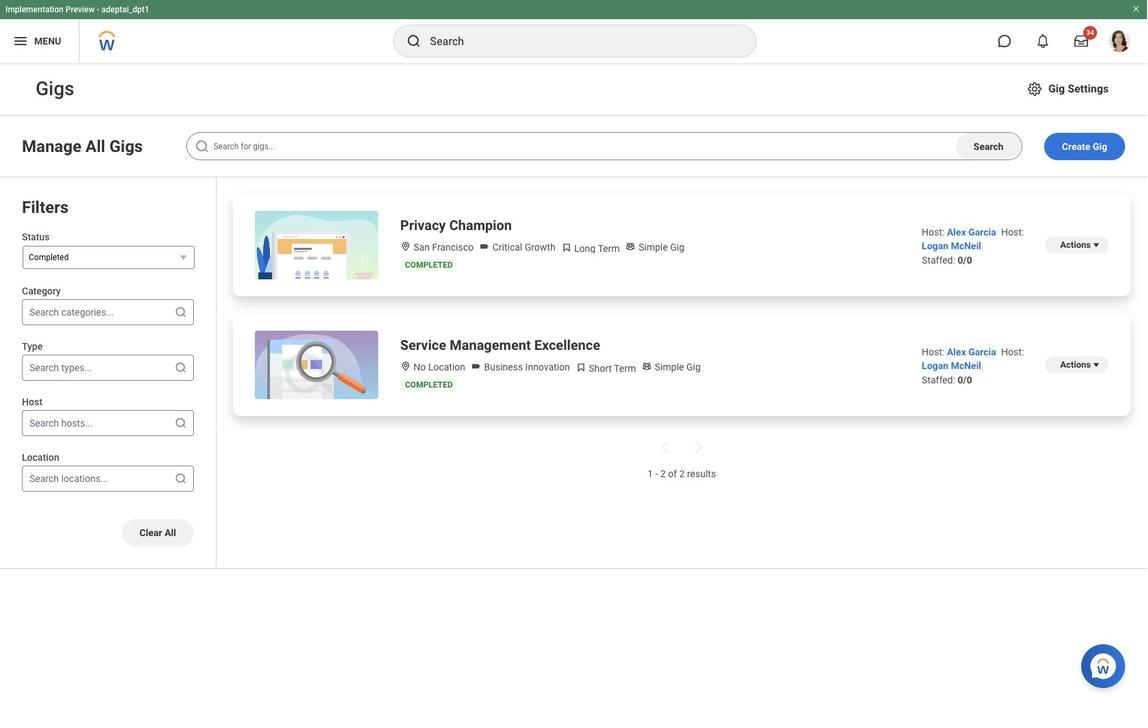 Task type: describe. For each thing, give the bounding box(es) containing it.
Category text field
[[29, 306, 32, 319]]

gig settings button
[[1021, 75, 1114, 103]]

manage
[[22, 137, 81, 156]]

san francisco
[[411, 242, 474, 253]]

preview
[[66, 5, 95, 14]]

media mylearning image for privacy champion
[[561, 243, 572, 254]]

long
[[574, 243, 596, 254]]

search for search locations...
[[29, 474, 59, 485]]

logan for privacy champion
[[922, 241, 949, 252]]

categories...
[[61, 307, 114, 318]]

create
[[1062, 141, 1091, 152]]

clear all
[[140, 528, 176, 539]]

search for search types...
[[29, 363, 59, 374]]

host
[[22, 397, 42, 408]]

chevron right image
[[690, 439, 707, 456]]

actions for privacy champion
[[1061, 240, 1091, 250]]

gig settings
[[1049, 82, 1109, 95]]

host: alex garcia host: logan mcneil staffed: 0/0 for privacy champion
[[922, 227, 1024, 266]]

critical
[[493, 242, 522, 253]]

create gig button
[[1044, 133, 1125, 160]]

simple gig for privacy champion
[[636, 242, 685, 253]]

logan mcneil button for service management excellence
[[922, 361, 982, 371]]

1 2 from the left
[[661, 469, 666, 480]]

caret down image
[[1091, 360, 1102, 371]]

host: alex garcia host: logan mcneil staffed: 0/0 for service management excellence
[[922, 347, 1024, 386]]

of
[[668, 469, 677, 480]]

hosts...
[[61, 418, 93, 429]]

gig inside button
[[1093, 141, 1108, 152]]

clear
[[140, 528, 162, 539]]

simple for service management excellence
[[655, 362, 684, 373]]

staffed: for service management excellence
[[922, 375, 955, 386]]

excellence
[[534, 337, 600, 354]]

short
[[589, 363, 612, 374]]

gig right contact card matrix manager image
[[670, 242, 685, 253]]

type
[[22, 341, 43, 352]]

completed button
[[23, 246, 195, 269]]

mcneil for privacy champion
[[951, 241, 982, 252]]

1 vertical spatial search image
[[174, 306, 188, 319]]

search image for search locations...
[[174, 472, 188, 486]]

filters
[[22, 198, 69, 217]]

Host text field
[[29, 417, 32, 430]]

tag image for management
[[471, 361, 482, 372]]

mcneil for service management excellence
[[951, 361, 982, 371]]

completed for privacy
[[405, 260, 453, 270]]

results
[[687, 469, 716, 480]]

1 - 2 of 2 results
[[648, 469, 716, 480]]

business innovation
[[482, 362, 570, 373]]

all for clear
[[165, 528, 176, 539]]

locations...
[[61, 474, 108, 485]]

privacy champion
[[400, 217, 512, 234]]

privacy champion link
[[400, 216, 512, 235]]

term for privacy champion
[[598, 243, 620, 254]]

search hosts...
[[29, 418, 93, 429]]

chevron left image
[[657, 439, 674, 456]]

privacy
[[400, 217, 446, 234]]

tag image for champion
[[479, 241, 490, 252]]

implementation
[[5, 5, 64, 14]]

1 horizontal spatial search image
[[194, 138, 211, 155]]

francisco
[[432, 242, 474, 253]]

search locations...
[[29, 474, 108, 485]]

inbox large image
[[1075, 34, 1088, 48]]

no location
[[411, 362, 465, 373]]

manage all gigs
[[22, 137, 143, 156]]

service management excellence link
[[400, 336, 600, 355]]

create gig
[[1062, 141, 1108, 152]]

gig right contact card matrix manager icon
[[687, 362, 701, 373]]

1 horizontal spatial -
[[656, 469, 658, 480]]

menu banner
[[0, 0, 1147, 63]]

service
[[400, 337, 446, 354]]

simple for privacy champion
[[639, 242, 668, 253]]

alex for privacy champion
[[947, 227, 966, 238]]

Type text field
[[29, 361, 32, 375]]

term for service management excellence
[[614, 363, 636, 374]]

no
[[414, 362, 426, 373]]

garcia for privacy champion
[[969, 227, 996, 238]]

Search Workday  search field
[[430, 26, 728, 56]]

completed for service
[[405, 380, 453, 390]]

34
[[1087, 29, 1094, 36]]

innovation
[[525, 362, 570, 373]]

all for manage
[[86, 137, 105, 156]]



Task type: vqa. For each thing, say whether or not it's contained in the screenshot.


Task type: locate. For each thing, give the bounding box(es) containing it.
simple
[[639, 242, 668, 253], [655, 362, 684, 373]]

2 alex from the top
[[947, 347, 966, 358]]

1 vertical spatial -
[[656, 469, 658, 480]]

short term
[[587, 363, 636, 374]]

location inside list
[[428, 362, 465, 373]]

location image
[[400, 241, 411, 252]]

all
[[86, 137, 105, 156], [165, 528, 176, 539]]

gig
[[1049, 82, 1065, 95], [1093, 141, 1108, 152], [670, 242, 685, 253], [687, 362, 701, 373]]

2 2 from the left
[[679, 469, 685, 480]]

alex for service management excellence
[[947, 347, 966, 358]]

1 horizontal spatial media mylearning image
[[576, 363, 587, 374]]

1 vertical spatial staffed:
[[922, 375, 955, 386]]

business
[[484, 362, 523, 373]]

search for search hosts...
[[29, 418, 59, 429]]

0 horizontal spatial all
[[86, 137, 105, 156]]

2 0/0 from the top
[[958, 375, 972, 386]]

34 button
[[1066, 26, 1097, 56]]

actions
[[1061, 240, 1091, 250], [1061, 360, 1091, 370]]

search for search
[[974, 141, 1004, 152]]

Search text field
[[187, 132, 1022, 160]]

term
[[598, 243, 620, 254], [614, 363, 636, 374]]

staffed: for privacy champion
[[922, 255, 955, 266]]

1 logan mcneil button from the top
[[922, 241, 982, 252]]

simple right contact card matrix manager image
[[639, 242, 668, 253]]

0 vertical spatial all
[[86, 137, 105, 156]]

0 horizontal spatial search image
[[174, 306, 188, 319]]

tag image
[[479, 241, 490, 252], [471, 361, 482, 372]]

0 vertical spatial alex
[[947, 227, 966, 238]]

logan mcneil button for privacy champion
[[922, 241, 982, 252]]

search image
[[405, 33, 422, 49], [174, 361, 188, 375], [174, 417, 188, 430], [174, 472, 188, 486]]

justify image
[[12, 33, 29, 49]]

1 horizontal spatial all
[[165, 528, 176, 539]]

0 vertical spatial location
[[428, 362, 465, 373]]

media mylearning image left long
[[561, 243, 572, 254]]

0 vertical spatial staffed:
[[922, 255, 955, 266]]

1 vertical spatial media mylearning image
[[576, 363, 587, 374]]

actions inside actions dropdown button
[[1061, 240, 1091, 250]]

simple gig right long term on the top of the page
[[636, 242, 685, 253]]

2 host: alex garcia host: logan mcneil staffed: 0/0 from the top
[[922, 347, 1024, 386]]

1 staffed: from the top
[[922, 255, 955, 266]]

2 right the of
[[679, 469, 685, 480]]

1 vertical spatial garcia
[[969, 347, 996, 358]]

growth
[[525, 242, 556, 253]]

1 vertical spatial all
[[165, 528, 176, 539]]

2 actions from the top
[[1061, 360, 1091, 370]]

0 vertical spatial logan mcneil button
[[922, 241, 982, 252]]

logan
[[922, 241, 949, 252], [922, 361, 949, 371]]

logan for service management excellence
[[922, 361, 949, 371]]

term left contact card matrix manager icon
[[614, 363, 636, 374]]

2 alex garcia button from the top
[[947, 347, 999, 358]]

0 vertical spatial -
[[97, 5, 99, 14]]

1 vertical spatial logan mcneil button
[[922, 361, 982, 371]]

gig right "create" in the top of the page
[[1093, 141, 1108, 152]]

simple gig for service management excellence
[[653, 362, 701, 373]]

0 horizontal spatial media mylearning image
[[561, 243, 572, 254]]

search image for search types...
[[174, 361, 188, 375]]

champion
[[449, 217, 512, 234]]

list
[[217, 178, 1147, 569]]

0/0
[[958, 255, 972, 266], [958, 375, 972, 386]]

1 host: alex garcia host: logan mcneil staffed: 0/0 from the top
[[922, 227, 1024, 266]]

host:
[[922, 227, 945, 238], [1002, 227, 1024, 238], [922, 347, 945, 358], [1002, 347, 1024, 358]]

1 0/0 from the top
[[958, 255, 972, 266]]

garcia for service management excellence
[[969, 347, 996, 358]]

1 actions from the top
[[1061, 240, 1091, 250]]

alex garcia button
[[947, 227, 999, 238], [947, 347, 999, 358]]

1 garcia from the top
[[969, 227, 996, 238]]

actions button
[[1045, 237, 1109, 254]]

all left gigs
[[86, 137, 105, 156]]

1 vertical spatial simple gig
[[653, 362, 701, 373]]

1 horizontal spatial 2
[[679, 469, 685, 480]]

1 logan from the top
[[922, 241, 949, 252]]

completed
[[29, 253, 69, 263], [405, 260, 453, 270], [405, 380, 453, 390]]

0 vertical spatial 0/0
[[958, 255, 972, 266]]

contact card matrix manager image
[[625, 241, 636, 252]]

contact card matrix manager image
[[642, 361, 653, 372]]

1 horizontal spatial location
[[428, 362, 465, 373]]

0 vertical spatial search image
[[194, 138, 211, 155]]

2 left the of
[[661, 469, 666, 480]]

logan mcneil button
[[922, 241, 982, 252], [922, 361, 982, 371]]

profile logan mcneil image
[[1109, 30, 1131, 55]]

gig right gear image
[[1049, 82, 1065, 95]]

completed down san
[[405, 260, 453, 270]]

simple gig right short term
[[653, 362, 701, 373]]

1 vertical spatial tag image
[[471, 361, 482, 372]]

completed down status
[[29, 253, 69, 263]]

simple right contact card matrix manager icon
[[655, 362, 684, 373]]

0 horizontal spatial location
[[22, 452, 59, 463]]

search types...
[[29, 363, 92, 374]]

2 garcia from the top
[[969, 347, 996, 358]]

0 horizontal spatial -
[[97, 5, 99, 14]]

completed inside popup button
[[29, 253, 69, 263]]

search image
[[194, 138, 211, 155], [174, 306, 188, 319]]

2
[[661, 469, 666, 480], [679, 469, 685, 480]]

0 vertical spatial host: alex garcia host: logan mcneil staffed: 0/0
[[922, 227, 1024, 266]]

settings
[[1068, 82, 1109, 95]]

close environment banner image
[[1132, 5, 1140, 13]]

tag image down 'champion'
[[479, 241, 490, 252]]

location up location text field
[[22, 452, 59, 463]]

0 horizontal spatial 2
[[661, 469, 666, 480]]

status
[[22, 232, 50, 243]]

0/0 for service management excellence
[[958, 375, 972, 386]]

1 vertical spatial host: alex garcia host: logan mcneil staffed: 0/0
[[922, 347, 1024, 386]]

1 vertical spatial alex garcia button
[[947, 347, 999, 358]]

san
[[414, 242, 430, 253]]

- right preview
[[97, 5, 99, 14]]

1 mcneil from the top
[[951, 241, 982, 252]]

actions for service management excellence
[[1061, 360, 1091, 370]]

2 staffed: from the top
[[922, 375, 955, 386]]

1
[[648, 469, 653, 480]]

tag image down management
[[471, 361, 482, 372]]

1 vertical spatial actions
[[1061, 360, 1091, 370]]

category
[[22, 286, 61, 297]]

0 vertical spatial actions
[[1061, 240, 1091, 250]]

management
[[450, 337, 531, 354]]

list containing privacy champion
[[217, 178, 1147, 569]]

mcneil
[[951, 241, 982, 252], [951, 361, 982, 371]]

alex garcia button for service management excellence
[[947, 347, 999, 358]]

long term
[[572, 243, 620, 254]]

1 vertical spatial 0/0
[[958, 375, 972, 386]]

1 vertical spatial mcneil
[[951, 361, 982, 371]]

actions inside actions popup button
[[1061, 360, 1091, 370]]

2 logan from the top
[[922, 361, 949, 371]]

2 mcneil from the top
[[951, 361, 982, 371]]

gear image
[[1027, 81, 1043, 97]]

0 vertical spatial simple
[[639, 242, 668, 253]]

implementation preview -   adeptai_dpt1
[[5, 5, 149, 14]]

2 logan mcneil button from the top
[[922, 361, 982, 371]]

1 vertical spatial location
[[22, 452, 59, 463]]

search image for search hosts...
[[174, 417, 188, 430]]

0 vertical spatial media mylearning image
[[561, 243, 572, 254]]

completed down no
[[405, 380, 453, 390]]

location
[[428, 362, 465, 373], [22, 452, 59, 463]]

caret down image
[[1091, 240, 1102, 251]]

adeptai_dpt1
[[101, 5, 149, 14]]

simple gig
[[636, 242, 685, 253], [653, 362, 701, 373]]

media mylearning image for service management excellence
[[576, 363, 587, 374]]

0/0 for privacy champion
[[958, 255, 972, 266]]

0 vertical spatial garcia
[[969, 227, 996, 238]]

location right no
[[428, 362, 465, 373]]

0 vertical spatial term
[[598, 243, 620, 254]]

alex
[[947, 227, 966, 238], [947, 347, 966, 358]]

1 vertical spatial alex
[[947, 347, 966, 358]]

types...
[[61, 363, 92, 374]]

garcia
[[969, 227, 996, 238], [969, 347, 996, 358]]

actions button
[[1045, 357, 1109, 374]]

notifications large image
[[1036, 34, 1050, 48]]

search
[[974, 141, 1004, 152], [29, 307, 59, 318], [29, 363, 59, 374], [29, 418, 59, 429], [29, 474, 59, 485]]

gig inside dropdown button
[[1049, 82, 1065, 95]]

1 vertical spatial simple
[[655, 362, 684, 373]]

clear all button
[[122, 520, 194, 547]]

search for search categories...
[[29, 307, 59, 318]]

0 vertical spatial mcneil
[[951, 241, 982, 252]]

- inside menu banner
[[97, 5, 99, 14]]

media mylearning image
[[561, 243, 572, 254], [576, 363, 587, 374]]

alex garcia button for privacy champion
[[947, 227, 999, 238]]

0 vertical spatial alex garcia button
[[947, 227, 999, 238]]

-
[[97, 5, 99, 14], [656, 469, 658, 480]]

1 vertical spatial logan
[[922, 361, 949, 371]]

- right 1
[[656, 469, 658, 480]]

1 alex garcia button from the top
[[947, 227, 999, 238]]

search categories...
[[29, 307, 114, 318]]

search inside search button
[[974, 141, 1004, 152]]

all right clear
[[165, 528, 176, 539]]

menu
[[34, 35, 61, 46]]

service management excellence
[[400, 337, 600, 354]]

Location text field
[[29, 472, 32, 486]]

location image
[[400, 361, 411, 372]]

1 alex from the top
[[947, 227, 966, 238]]

menu button
[[0, 19, 79, 63]]

host: alex garcia host: logan mcneil staffed: 0/0
[[922, 227, 1024, 266], [922, 347, 1024, 386]]

0 vertical spatial logan
[[922, 241, 949, 252]]

0 vertical spatial simple gig
[[636, 242, 685, 253]]

term left contact card matrix manager image
[[598, 243, 620, 254]]

staffed:
[[922, 255, 955, 266], [922, 375, 955, 386]]

1 vertical spatial term
[[614, 363, 636, 374]]

media mylearning image left short
[[576, 363, 587, 374]]

search button
[[956, 133, 1022, 160]]

critical growth
[[490, 242, 556, 253]]

0 vertical spatial tag image
[[479, 241, 490, 252]]

gigs
[[109, 137, 143, 156]]

all inside button
[[165, 528, 176, 539]]



